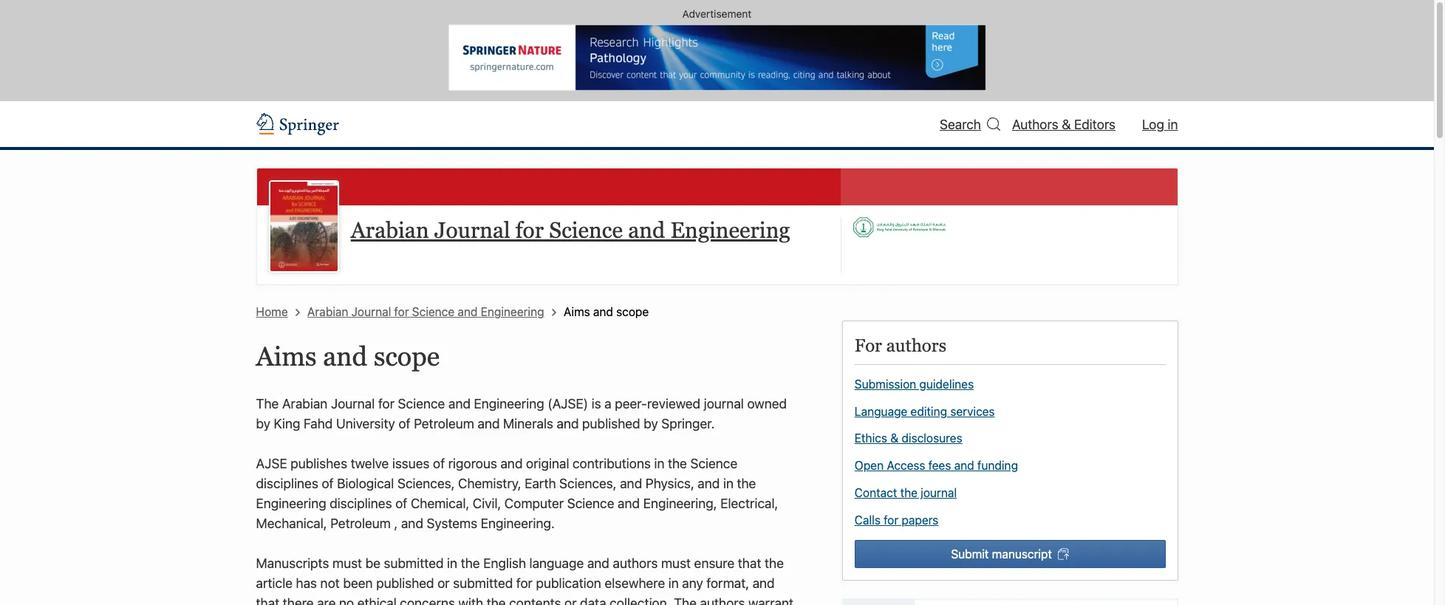 Task type: vqa. For each thing, say whether or not it's contained in the screenshot.
Journal to the bottom
yes



Task type: locate. For each thing, give the bounding box(es) containing it.
contact the journal
[[855, 486, 957, 500]]

civil,
[[473, 496, 501, 511]]

peer-
[[615, 396, 647, 412]]

petroleum inside "the arabian journal for science and engineering (ajse) is  a peer-reviewed journal owned by king fahd university of petroleum and minerals and published by springer."
[[414, 416, 474, 432]]

published up concerns
[[376, 576, 434, 591]]

with
[[459, 596, 483, 605]]

1 by from the left
[[256, 416, 271, 432]]

2 by from the left
[[644, 416, 658, 432]]

0 vertical spatial &
[[1062, 116, 1071, 132]]

papers
[[902, 514, 939, 527]]

or up concerns
[[438, 576, 450, 591]]

of
[[399, 416, 411, 432], [433, 456, 445, 471], [322, 476, 334, 491], [395, 496, 407, 511]]

engineering
[[671, 217, 791, 243], [481, 305, 544, 319], [474, 396, 544, 412], [256, 496, 326, 511]]

1 vertical spatial disciplines
[[330, 496, 392, 511]]

authors & editors link
[[1012, 116, 1116, 132]]

0 vertical spatial or
[[438, 576, 450, 591]]

the left english in the left of the page
[[461, 556, 480, 571]]

ethics
[[855, 432, 888, 445]]

0 horizontal spatial or
[[438, 576, 450, 591]]

aims and scope
[[564, 305, 649, 319], [256, 342, 440, 372]]

0 vertical spatial published
[[582, 416, 640, 432]]

of inside "the arabian journal for science and engineering (ajse) is  a peer-reviewed journal owned by king fahd university of petroleum and minerals and published by springer."
[[399, 416, 411, 432]]

0 vertical spatial arabian journal for science and engineering link
[[351, 217, 791, 243]]

the down any
[[674, 596, 697, 605]]

of up the , at bottom
[[395, 496, 407, 511]]

home link
[[256, 305, 288, 319]]

the
[[256, 396, 279, 412], [674, 596, 697, 605]]

aims
[[564, 305, 590, 319], [256, 342, 317, 372]]

by down the peer-
[[644, 416, 658, 432]]

disclosures
[[902, 432, 963, 445]]

arabian journal for science and engineering link
[[351, 217, 791, 243], [307, 305, 544, 319]]

2 vertical spatial journal
[[331, 396, 375, 412]]

& left editors
[[1062, 116, 1071, 132]]

authors up submission guidelines
[[887, 336, 947, 356]]

1 horizontal spatial &
[[1062, 116, 1071, 132]]

0 horizontal spatial disciplines
[[256, 476, 318, 491]]

0 horizontal spatial petroleum
[[330, 516, 391, 531]]

of down publishes
[[322, 476, 334, 491]]

or down publication
[[565, 596, 577, 605]]

1 horizontal spatial authors
[[700, 596, 745, 605]]

0 horizontal spatial sciences,
[[398, 476, 455, 491]]

journal down fees
[[921, 486, 957, 500]]

university
[[336, 416, 395, 432]]

0 vertical spatial that
[[738, 556, 762, 571]]

ethics & disclosures link
[[855, 432, 963, 445]]

engineering,
[[643, 496, 717, 511]]

systems
[[427, 516, 478, 531]]

1 vertical spatial or
[[565, 596, 577, 605]]

search link
[[940, 114, 1001, 134]]

0 horizontal spatial journal
[[704, 396, 744, 412]]

scope
[[616, 305, 649, 319], [374, 342, 440, 372]]

the arabian journal for science and engineering (ajse) is  a peer-reviewed journal owned by king fahd university of petroleum and minerals and published by springer.
[[256, 396, 787, 432]]

sciences,
[[398, 476, 455, 491], [560, 476, 617, 491]]

0 vertical spatial scope
[[616, 305, 649, 319]]

the up electrical,
[[737, 476, 756, 491]]

1 horizontal spatial by
[[644, 416, 658, 432]]

0 vertical spatial journal
[[704, 396, 744, 412]]

2 sciences, from the left
[[560, 476, 617, 491]]

0 horizontal spatial that
[[256, 596, 279, 605]]

2 vertical spatial arabian
[[282, 396, 328, 412]]

1 vertical spatial the
[[674, 596, 697, 605]]

for inside "the arabian journal for science and engineering (ajse) is  a peer-reviewed journal owned by king fahd university of petroleum and minerals and published by springer."
[[378, 396, 395, 412]]

journal
[[704, 396, 744, 412], [921, 486, 957, 500]]

submitted
[[384, 556, 444, 571], [453, 576, 513, 591]]

0 horizontal spatial scope
[[374, 342, 440, 372]]

reviewed
[[647, 396, 701, 412]]

arabian journal for science and engineering
[[351, 217, 791, 243], [307, 305, 544, 319]]

published down a
[[582, 416, 640, 432]]

in right log
[[1168, 116, 1178, 132]]

1 horizontal spatial journal
[[921, 486, 957, 500]]

advertisement
[[683, 7, 752, 20]]

editing
[[911, 405, 948, 418]]

0 vertical spatial arabian
[[351, 217, 429, 243]]

0 vertical spatial petroleum
[[414, 416, 474, 432]]

2 vertical spatial authors
[[700, 596, 745, 605]]

1 must from the left
[[333, 556, 362, 571]]

0 horizontal spatial must
[[333, 556, 362, 571]]

1 horizontal spatial must
[[661, 556, 691, 571]]

1 vertical spatial published
[[376, 576, 434, 591]]

disciplines
[[256, 476, 318, 491], [330, 496, 392, 511]]

journal up springer.
[[704, 396, 744, 412]]

1 vertical spatial submitted
[[453, 576, 513, 591]]

published inside "the arabian journal for science and engineering (ajse) is  a peer-reviewed journal owned by king fahd university of petroleum and minerals and published by springer."
[[582, 416, 640, 432]]

the inside "the arabian journal for science and engineering (ajse) is  a peer-reviewed journal owned by king fahd university of petroleum and minerals and published by springer."
[[256, 396, 279, 412]]

1 vertical spatial authors
[[613, 556, 658, 571]]

,
[[394, 516, 398, 531]]

1 vertical spatial journal
[[352, 305, 391, 319]]

0 horizontal spatial by
[[256, 416, 271, 432]]

0 vertical spatial arabian journal for science and engineering
[[351, 217, 791, 243]]

computer
[[505, 496, 564, 511]]

0 vertical spatial the
[[256, 396, 279, 412]]

0 vertical spatial authors
[[887, 336, 947, 356]]

0 vertical spatial disciplines
[[256, 476, 318, 491]]

0 horizontal spatial authors
[[613, 556, 658, 571]]

science
[[549, 217, 623, 243], [412, 305, 455, 319], [398, 396, 445, 412], [691, 456, 738, 471], [567, 496, 615, 511]]

1 horizontal spatial disciplines
[[330, 496, 392, 511]]

& right ethics
[[891, 432, 899, 445]]

must up been
[[333, 556, 362, 571]]

1 vertical spatial petroleum
[[330, 516, 391, 531]]

engineering inside "the arabian journal for science and engineering (ajse) is  a peer-reviewed journal owned by king fahd university of petroleum and minerals and published by springer."
[[474, 396, 544, 412]]

authors down format,
[[700, 596, 745, 605]]

access
[[887, 459, 926, 472]]

of right issues
[[433, 456, 445, 471]]

1 vertical spatial aims
[[256, 342, 317, 372]]

sciences, up the chemical,
[[398, 476, 455, 491]]

that down article
[[256, 596, 279, 605]]

1 vertical spatial that
[[256, 596, 279, 605]]

1 vertical spatial scope
[[374, 342, 440, 372]]

1 vertical spatial arabian journal for science and engineering
[[307, 305, 544, 319]]

advertisement region
[[448, 24, 986, 91]]

& for authors
[[1062, 116, 1071, 132]]

that up format,
[[738, 556, 762, 571]]

submitted up with
[[453, 576, 513, 591]]

the up 'king'
[[256, 396, 279, 412]]

mechanical,
[[256, 516, 327, 531]]

the down access
[[901, 486, 918, 500]]

are
[[317, 596, 336, 605]]

sciences, down contributions
[[560, 476, 617, 491]]

manuscripts must be submitted in the english language and authors must ensure that the article has not been published or submitted for publication elsewhere in any format, and that there are no ethical concerns with the contents or data collection. the authors warra
[[256, 556, 794, 605]]

1 horizontal spatial the
[[674, 596, 697, 605]]

1 vertical spatial &
[[891, 432, 899, 445]]

authors up elsewhere
[[613, 556, 658, 571]]

0 horizontal spatial submitted
[[384, 556, 444, 571]]

format,
[[707, 576, 749, 591]]

0 horizontal spatial &
[[891, 432, 899, 445]]

journal inside "the arabian journal for science and engineering (ajse) is  a peer-reviewed journal owned by king fahd university of petroleum and minerals and published by springer."
[[331, 396, 375, 412]]

disciplines down 'ajse'
[[256, 476, 318, 491]]

journal
[[435, 217, 510, 243], [352, 305, 391, 319], [331, 396, 375, 412]]

authors
[[887, 336, 947, 356], [613, 556, 658, 571], [700, 596, 745, 605]]

0 vertical spatial aims
[[564, 305, 590, 319]]

concerns
[[400, 596, 455, 605]]

earth
[[525, 476, 556, 491]]

1 horizontal spatial submitted
[[453, 576, 513, 591]]

there
[[283, 596, 314, 605]]

minerals
[[503, 416, 554, 432]]

2 horizontal spatial authors
[[887, 336, 947, 356]]

petroleum left the , at bottom
[[330, 516, 391, 531]]

submitted up concerns
[[384, 556, 444, 571]]

1 horizontal spatial sciences,
[[560, 476, 617, 491]]

authors & editors
[[1012, 116, 1116, 132]]

1 horizontal spatial petroleum
[[414, 416, 474, 432]]

manuscript
[[992, 547, 1052, 561]]

that
[[738, 556, 762, 571], [256, 596, 279, 605]]

in
[[1168, 116, 1178, 132], [654, 456, 665, 471], [723, 476, 734, 491], [447, 556, 458, 571], [669, 576, 679, 591]]

1 horizontal spatial published
[[582, 416, 640, 432]]

the right with
[[487, 596, 506, 605]]

of right university
[[399, 416, 411, 432]]

or
[[438, 576, 450, 591], [565, 596, 577, 605]]

in up physics,
[[654, 456, 665, 471]]

by left 'king'
[[256, 416, 271, 432]]

petroleum up rigorous
[[414, 416, 474, 432]]

1 vertical spatial arabian journal for science and engineering link
[[307, 305, 544, 319]]

original
[[526, 456, 569, 471]]

0 horizontal spatial the
[[256, 396, 279, 412]]

1 horizontal spatial that
[[738, 556, 762, 571]]

0 horizontal spatial aims and scope
[[256, 342, 440, 372]]

0 vertical spatial aims and scope
[[564, 305, 649, 319]]

and
[[628, 217, 665, 243], [458, 305, 478, 319], [593, 305, 613, 319], [323, 342, 367, 372], [449, 396, 471, 412], [478, 416, 500, 432], [557, 416, 579, 432], [501, 456, 523, 471], [955, 459, 975, 472], [620, 476, 642, 491], [698, 476, 720, 491], [618, 496, 640, 511], [401, 516, 423, 531], [587, 556, 610, 571], [753, 576, 775, 591]]

disciplines down the biological
[[330, 496, 392, 511]]

arabian inside "the arabian journal for science and engineering (ajse) is  a peer-reviewed journal owned by king fahd university of petroleum and minerals and published by springer."
[[282, 396, 328, 412]]

for
[[516, 217, 544, 243], [394, 305, 409, 319], [378, 396, 395, 412], [884, 514, 899, 527], [516, 576, 533, 591]]

2 must from the left
[[661, 556, 691, 571]]

arabian
[[351, 217, 429, 243], [307, 305, 348, 319], [282, 396, 328, 412]]

must up any
[[661, 556, 691, 571]]

0 horizontal spatial published
[[376, 576, 434, 591]]



Task type: describe. For each thing, give the bounding box(es) containing it.
1 horizontal spatial or
[[565, 596, 577, 605]]

elsewhere
[[605, 576, 665, 591]]

in down systems
[[447, 556, 458, 571]]

open
[[855, 459, 884, 472]]

open access fees and funding
[[855, 459, 1018, 472]]

no
[[339, 596, 354, 605]]

ajse
[[256, 456, 287, 471]]

article
[[256, 576, 293, 591]]

contact the journal link
[[855, 486, 957, 500]]

ethical
[[358, 596, 397, 605]]

owned
[[748, 396, 787, 412]]

for authors
[[855, 336, 947, 356]]

be
[[366, 556, 381, 571]]

submit manuscript link
[[855, 540, 1166, 569]]

petroleum inside ajse publishes twelve issues of rigorous and original contributions in the science disciplines of biological sciences, chemistry, earth sciences, and physics, and in the engineering disciplines of chemical, civil, computer science and engineering, electrical, mechanical, petroleum , and systems engineering.
[[330, 516, 391, 531]]

the inside the manuscripts must be submitted in the english language and authors must ensure that the article has not been published or submitted for publication elsewhere in any format, and that there are no ethical concerns with the contents or data collection. the authors warra
[[674, 596, 697, 605]]

& for ethics
[[891, 432, 899, 445]]

1 horizontal spatial aims
[[564, 305, 590, 319]]

neuer inhalt image
[[853, 217, 946, 237]]

0 vertical spatial submitted
[[384, 556, 444, 571]]

language
[[855, 405, 908, 418]]

been
[[343, 576, 373, 591]]

rigorous
[[448, 456, 497, 471]]

engineering.
[[481, 516, 555, 531]]

home
[[256, 305, 288, 319]]

collection.
[[610, 596, 671, 605]]

english
[[483, 556, 526, 571]]

0 vertical spatial journal
[[435, 217, 510, 243]]

(ajse)
[[548, 396, 588, 412]]

submit
[[951, 547, 989, 561]]

the right ensure on the bottom of the page
[[765, 556, 784, 571]]

king
[[274, 416, 300, 432]]

language
[[530, 556, 584, 571]]

calls for papers
[[855, 514, 939, 527]]

calls
[[855, 514, 881, 527]]

electrical,
[[721, 496, 778, 511]]

not
[[320, 576, 340, 591]]

ajse publishes twelve issues of rigorous and original contributions in the science disciplines of biological sciences, chemistry, earth sciences, and physics, and in the engineering disciplines of chemical, civil, computer science and engineering, electrical, mechanical, petroleum , and systems engineering.
[[256, 456, 778, 531]]

1 horizontal spatial scope
[[616, 305, 649, 319]]

has
[[296, 576, 317, 591]]

language editing services link
[[855, 405, 995, 418]]

1 vertical spatial arabian
[[307, 305, 348, 319]]

manuscripts
[[256, 556, 329, 571]]

publication
[[536, 576, 601, 591]]

submission
[[855, 378, 917, 391]]

ensure
[[694, 556, 735, 571]]

authors
[[1012, 116, 1059, 132]]

ethics & disclosures
[[855, 432, 963, 445]]

issues
[[392, 456, 430, 471]]

open access fees and funding link
[[855, 459, 1018, 472]]

for inside the manuscripts must be submitted in the english language and authors must ensure that the article has not been published or submitted for publication elsewhere in any format, and that there are no ethical concerns with the contents or data collection. the authors warra
[[516, 576, 533, 591]]

1 horizontal spatial aims and scope
[[564, 305, 649, 319]]

funding
[[978, 459, 1018, 472]]

chemistry,
[[458, 476, 521, 491]]

springer image
[[256, 113, 339, 135]]

physics,
[[646, 476, 695, 491]]

twelve
[[351, 456, 389, 471]]

in left any
[[669, 576, 679, 591]]

springer.
[[662, 416, 715, 432]]

0 horizontal spatial aims
[[256, 342, 317, 372]]

submission guidelines link
[[855, 378, 974, 391]]

contact
[[855, 486, 898, 500]]

published inside the manuscripts must be submitted in the english language and authors must ensure that the article has not been published or submitted for publication elsewhere in any format, and that there are no ethical concerns with the contents or data collection. the authors warra
[[376, 576, 434, 591]]

science inside "the arabian journal for science and engineering (ajse) is  a peer-reviewed journal owned by king fahd university of petroleum and minerals and published by springer."
[[398, 396, 445, 412]]

log in link
[[1143, 116, 1178, 132]]

log
[[1143, 116, 1165, 132]]

1 vertical spatial aims and scope
[[256, 342, 440, 372]]

contributions
[[573, 456, 651, 471]]

guidelines
[[920, 378, 974, 391]]

submit manuscript
[[951, 547, 1052, 561]]

fahd
[[304, 416, 333, 432]]

any
[[682, 576, 703, 591]]

search
[[940, 116, 981, 132]]

engineering inside ajse publishes twelve issues of rigorous and original contributions in the science disciplines of biological sciences, chemistry, earth sciences, and physics, and in the engineering disciplines of chemical, civil, computer science and engineering, electrical, mechanical, petroleum , and systems engineering.
[[256, 496, 326, 511]]

language editing services
[[855, 405, 995, 418]]

data
[[580, 596, 606, 605]]

services
[[951, 405, 995, 418]]

1 sciences, from the left
[[398, 476, 455, 491]]

is
[[592, 396, 601, 412]]

biological
[[337, 476, 394, 491]]

1 vertical spatial journal
[[921, 486, 957, 500]]

journal inside "the arabian journal for science and engineering (ajse) is  a peer-reviewed journal owned by king fahd university of petroleum and minerals and published by springer."
[[704, 396, 744, 412]]

chemical,
[[411, 496, 469, 511]]

in up electrical,
[[723, 476, 734, 491]]

contents
[[509, 596, 561, 605]]

for
[[855, 336, 882, 356]]

editors
[[1075, 116, 1116, 132]]

submission guidelines
[[855, 378, 974, 391]]

calls for papers link
[[855, 514, 939, 527]]

log in
[[1143, 116, 1178, 132]]

fees
[[929, 459, 951, 472]]

a
[[605, 396, 612, 412]]

the up physics,
[[668, 456, 687, 471]]

publishes
[[291, 456, 347, 471]]



